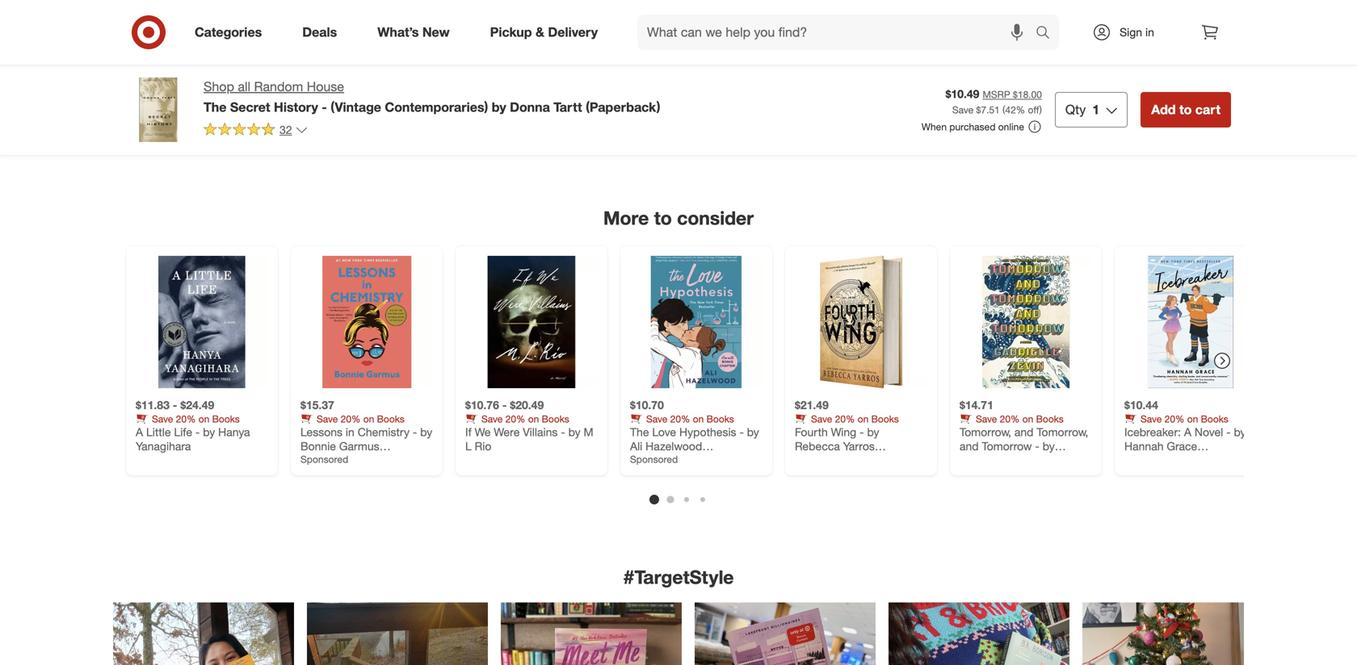 Task type: describe. For each thing, give the bounding box(es) containing it.
add for right add to cart button
[[1151, 102, 1176, 118]]

5.88"x7.75" menorah taper aluminum alloy hanukkah menorah black - spritz™
[[465, 16, 595, 72]]

books for the love hypothesis - by ali hazelwood (paperback)
[[706, 413, 734, 425]]

pickup & delivery link
[[476, 15, 618, 50]]

purchased
[[949, 121, 996, 133]]

qty
[[1065, 102, 1086, 118]]

search button
[[1028, 15, 1067, 53]]

books for icebreaker: a novel - by hannah grace (paperback)
[[1201, 413, 1228, 425]]

by inside the love hypothesis - by ali hazelwood (paperback)
[[747, 425, 759, 439]]

and
[[867, 29, 886, 43]]

32 link
[[204, 122, 308, 140]]

online
[[998, 121, 1024, 133]]

by inside "fourth wing - by rebecca yarros (hardcover)"
[[867, 425, 879, 439]]

snacks
[[833, 29, 863, 41]]

by inside shop all random house the secret history - (vintage contemporaries) by donna tartt (paperback)
[[492, 99, 506, 115]]

deals
[[302, 24, 337, 40]]

$
[[976, 104, 981, 116]]

to for add to cart button to the left
[[164, 75, 173, 87]]

save inside save 30% in cart on select holiday decor
[[317, 17, 338, 29]]

haribo sweet and sour reindeer - 4oz
[[795, 29, 913, 57]]

tartt
[[554, 99, 582, 115]]

32
[[279, 123, 292, 137]]

add to cart for right add to cart button
[[1151, 102, 1221, 118]]

deals link
[[289, 15, 357, 50]]

ocean
[[1124, 16, 1158, 30]]

what's new link
[[364, 15, 470, 50]]

categories
[[195, 24, 262, 40]]

the love hypothesis - by ali hazelwood (paperback)
[[630, 425, 759, 468]]

save 20% on books for $10.70
[[646, 413, 734, 425]]

- inside 5.88"x7.75" menorah taper aluminum alloy hanukkah menorah black - spritz™
[[465, 58, 470, 72]]

$19.99
[[960, 2, 993, 16]]

when purchased online
[[922, 121, 1024, 133]]

talkies
[[136, 56, 169, 70]]

rio
[[475, 439, 491, 454]]

save 20% on books for $10.76 - $20.49
[[481, 413, 569, 425]]

rebecca
[[795, 439, 840, 454]]

sale
[[630, 16, 649, 28]]

(hardcover) inside "fourth wing - by rebecca yarros (hardcover)"
[[795, 454, 853, 468]]

2 horizontal spatial add to cart button
[[1141, 92, 1231, 128]]

sponsored for ali
[[630, 454, 678, 466]]

hypothesis
[[679, 425, 736, 439]]

jurassic world classic 30th anniversary walkie talkies
[[136, 28, 257, 70]]

20% for $21.49
[[835, 413, 855, 425]]

secret
[[230, 99, 270, 115]]

$11.83
[[136, 398, 170, 412]]

$21.49
[[795, 398, 829, 412]]

ocean scented shaving foam - 10oz - smartly™ link
[[1124, 0, 1257, 44]]

villains
[[523, 425, 558, 439]]

reindeer
[[795, 43, 841, 57]]

fourth wing - by rebecca yarros (hardcover)
[[795, 425, 879, 468]]

when
[[922, 121, 947, 133]]

were
[[494, 425, 520, 439]]

$1.29
[[795, 2, 822, 16]]

walkie
[[224, 42, 257, 56]]

if we were villains - by m l rio image
[[465, 256, 598, 388]]

1
[[1092, 102, 1100, 118]]

1 user image by @mapuamade image from the left
[[113, 603, 294, 666]]

save 20% on books for $10.44
[[1141, 413, 1228, 425]]

0 vertical spatial menorah
[[528, 16, 573, 30]]

sign in
[[1120, 25, 1154, 39]]

4oz
[[851, 43, 869, 57]]

pickup & delivery
[[490, 24, 598, 40]]

add for middle add to cart button
[[308, 75, 326, 87]]

little
[[146, 425, 171, 439]]

2.0
[[1017, 28, 1033, 42]]

donna
[[510, 99, 550, 115]]

what's
[[377, 24, 419, 40]]

cart for add to cart button to the left
[[176, 75, 195, 87]]

20% for $10.76 - $20.49
[[505, 413, 525, 425]]

by inside lessons in chemistry - by bonnie garmus (hardcover)
[[420, 425, 432, 439]]

lessons
[[300, 425, 343, 439]]

in for lessons in chemistry - by bonnie garmus (hardcover)
[[346, 425, 354, 439]]

shop all random house the secret history - (vintage contemporaries) by donna tartt (paperback)
[[204, 79, 660, 115]]

nerf
[[960, 28, 989, 42]]

$10.49 msrp $18.00 save $ 7.51 ( 42 % off )
[[946, 87, 1042, 116]]

seasonal
[[871, 17, 911, 29]]

30%
[[341, 17, 361, 29]]

sweet
[[832, 29, 864, 43]]

books for if we were villains - by m l rio
[[542, 413, 569, 425]]

lessons in chemistry - by bonnie garmus (hardcover)
[[300, 425, 432, 468]]

on for $15.37
[[363, 413, 374, 425]]

ocean scented shaving foam - 10oz - smartly™
[[1124, 16, 1247, 44]]

anniversary
[[161, 42, 221, 56]]

- inside lessons in chemistry - by bonnie garmus (hardcover)
[[413, 425, 417, 439]]

- left 10oz
[[1156, 30, 1160, 44]]

novel
[[1195, 425, 1223, 439]]

20% for $11.83 - $24.49
[[176, 413, 196, 425]]

save for $15.37
[[317, 413, 338, 425]]

l
[[465, 439, 472, 454]]

all
[[238, 79, 250, 95]]

foam
[[1124, 30, 1153, 44]]

on for $10.70
[[693, 413, 704, 425]]

books for lessons in chemistry - by bonnie garmus (hardcover)
[[377, 413, 405, 425]]

the inside shop all random house the secret history - (vintage contemporaries) by donna tartt (paperback)
[[204, 99, 227, 115]]

save 20% on books for $21.49
[[811, 413, 899, 425]]

user image by @rosiesbooked image
[[501, 603, 682, 666]]

love
[[652, 425, 676, 439]]

the love hypothesis - by  ali hazelwood (paperback) image
[[630, 256, 763, 388]]

$10.76
[[465, 398, 499, 412]]

contemporaries)
[[385, 99, 488, 115]]

on for $1.29
[[858, 17, 869, 29]]

image of the secret history - (vintage contemporaries) by donna tartt (paperback) image
[[126, 78, 191, 142]]

$399.99 - $549.99 sale
[[630, 2, 721, 28]]

save 30% in cart on select holiday decor
[[300, 17, 404, 41]]

add to cart for add to cart button to the left
[[143, 75, 195, 87]]

select
[[300, 29, 326, 41]]

save for $10.44
[[1141, 413, 1162, 425]]

by inside the icebreaker: a novel - by hannah grace (paperback)
[[1234, 425, 1246, 439]]

delivery
[[548, 24, 598, 40]]

cart inside save 30% in cart on select holiday decor
[[374, 17, 391, 29]]

- inside shop all random house the secret history - (vintage contemporaries) by donna tartt (paperback)
[[322, 99, 327, 115]]

books for fourth wing - by rebecca yarros (hardcover)
[[871, 413, 899, 425]]

fourth
[[795, 425, 828, 439]]

(paperback) for $10.70
[[630, 454, 691, 468]]

a inside the icebreaker: a novel - by hannah grace (paperback)
[[1184, 425, 1191, 439]]

8
[[979, 42, 985, 56]]

$10.49
[[946, 87, 979, 101]]

- inside the icebreaker: a novel - by hannah grace (paperback)
[[1226, 425, 1231, 439]]

to for middle add to cart button
[[329, 75, 338, 87]]

shop
[[204, 79, 234, 95]]

fourth wing - by rebecca yarros (hardcover) image
[[795, 256, 927, 388]]

to right more
[[654, 207, 672, 230]]

haribo
[[795, 29, 829, 43]]



Task type: locate. For each thing, give the bounding box(es) containing it.
qty 1
[[1065, 102, 1100, 118]]

0 horizontal spatial &
[[536, 24, 544, 40]]

sour
[[889, 29, 913, 43]]

a inside a little life - by hanya yanagihara
[[136, 425, 143, 439]]

1 a from the left
[[136, 425, 143, 439]]

save 20% on books for $14.71
[[976, 413, 1064, 425]]

- right the hypothesis
[[739, 425, 744, 439]]

10oz
[[1163, 30, 1188, 44]]

2 a from the left
[[1184, 425, 1191, 439]]

save for $10.76 - $20.49
[[481, 413, 503, 425]]

a little life - by hanya yanagihara
[[136, 425, 250, 454]]

1 save 20% on books from the left
[[152, 413, 240, 425]]

taper
[[465, 30, 493, 44]]

msrp
[[983, 89, 1010, 101]]

- right chemistry
[[413, 425, 417, 439]]

the
[[204, 99, 227, 115], [630, 425, 649, 439]]

the inside the love hypothesis - by ali hazelwood (paperback)
[[630, 425, 649, 439]]

0 horizontal spatial (hardcover)
[[300, 454, 359, 468]]

cart for right add to cart button
[[1195, 102, 1221, 118]]

30th
[[136, 42, 158, 56]]

(hardcover)
[[300, 454, 359, 468], [795, 454, 853, 468]]

save down $10.70
[[646, 413, 667, 425]]

save 20% on books down the $14.71
[[976, 413, 1064, 425]]

20% for $15.37
[[341, 413, 361, 425]]

2 horizontal spatial add to cart
[[1151, 102, 1221, 118]]

alloy
[[550, 30, 574, 44]]

by left if
[[420, 425, 432, 439]]

1 horizontal spatial user image by @booksandfrenchies image
[[1082, 603, 1263, 666]]

save for $14.71
[[976, 413, 997, 425]]

20% inside save 20% on seasonal candy & snacks
[[835, 17, 855, 29]]

(paperback) inside shop all random house the secret history - (vintage contemporaries) by donna tartt (paperback)
[[586, 99, 660, 115]]

classic
[[213, 28, 250, 42]]

in for sign in
[[1145, 25, 1154, 39]]

add to cart for middle add to cart button
[[308, 75, 360, 87]]

- left spritz™ in the left top of the page
[[465, 58, 470, 72]]

1 horizontal spatial the
[[630, 425, 649, 439]]

to for right add to cart button
[[1179, 102, 1192, 118]]

hannah
[[1124, 439, 1164, 454]]

sponsored down love on the bottom left of the page
[[630, 454, 678, 466]]

3 save 20% on books from the left
[[481, 413, 569, 425]]

5.88"x7.75" menorah taper aluminum alloy hanukkah menorah black - spritz™ link
[[465, 0, 598, 72]]

(paperback) inside the love hypothesis - by ali hazelwood (paperback)
[[630, 454, 691, 468]]

- left 4oz
[[844, 43, 848, 57]]

more
[[603, 207, 649, 230]]

save inside $10.49 msrp $18.00 save $ 7.51 ( 42 % off )
[[952, 104, 974, 116]]

1 books from the left
[[212, 413, 240, 425]]

5 books from the left
[[871, 413, 899, 425]]

books for a little life - by hanya yanagihara
[[212, 413, 240, 425]]

(paperback) down love on the bottom left of the page
[[630, 454, 691, 468]]

(vintage
[[331, 99, 381, 115]]

candy
[[795, 29, 821, 41]]

7 books from the left
[[1201, 413, 1228, 425]]

by right novel
[[1234, 425, 1246, 439]]

6 books from the left
[[1036, 413, 1064, 425]]

save 20% on books down $20.49 at the bottom left of page
[[481, 413, 569, 425]]

save down $11.83
[[152, 413, 173, 425]]

cart down smartly™
[[1195, 102, 1221, 118]]

2 horizontal spatial add
[[1151, 102, 1176, 118]]

cart down anniversary
[[176, 75, 195, 87]]

1 vertical spatial the
[[630, 425, 649, 439]]

hanukkah
[[465, 44, 516, 58]]

0 vertical spatial the
[[204, 99, 227, 115]]

$549.99
[[681, 2, 721, 16]]

save left 30%
[[317, 17, 338, 29]]

add to cart down talkies
[[143, 75, 195, 87]]

categories link
[[181, 15, 282, 50]]

on for $11.83 - $24.49
[[198, 413, 209, 425]]

- right life
[[195, 425, 200, 439]]

1 horizontal spatial &
[[824, 29, 830, 41]]

to down 10oz
[[1179, 102, 1192, 118]]

by left "hanya"
[[203, 425, 215, 439]]

save 20% on books up grace
[[1141, 413, 1228, 425]]

2 books from the left
[[377, 413, 405, 425]]

a left novel
[[1184, 425, 1191, 439]]

random
[[254, 79, 303, 95]]

20% for $10.70
[[670, 413, 690, 425]]

hazelwood
[[646, 439, 702, 454]]

by left 'm'
[[568, 425, 581, 439]]

save 20% on books up the hazelwood
[[646, 413, 734, 425]]

0 horizontal spatial sponsored
[[300, 454, 348, 466]]

20% for $10.44
[[1165, 413, 1185, 425]]

icebreaker: a novel - by hannah grace (paperback)
[[1124, 425, 1246, 468]]

1 horizontal spatial a
[[1184, 425, 1191, 439]]

in right "sign"
[[1145, 25, 1154, 39]]

on for $14.71
[[1022, 413, 1033, 425]]

cart
[[374, 17, 391, 29], [176, 75, 195, 87], [341, 75, 360, 87], [1195, 102, 1221, 118]]

0 horizontal spatial the
[[204, 99, 227, 115]]

off
[[1028, 104, 1039, 116]]

1 horizontal spatial user image by @mapuamade image
[[307, 603, 488, 666]]

0 horizontal spatial add
[[143, 75, 161, 87]]

add to cart button down anniversary
[[136, 68, 202, 94]]

(paperback) inside the icebreaker: a novel - by hannah grace (paperback)
[[1124, 454, 1186, 468]]

- inside haribo sweet and sour reindeer - 4oz
[[844, 43, 848, 57]]

add to cart button down 10oz
[[1141, 92, 1231, 128]]

add up the history
[[308, 75, 326, 87]]

add to cart button up (vintage
[[300, 68, 367, 94]]

2 sponsored from the left
[[630, 454, 678, 466]]

search
[[1028, 26, 1067, 42]]

jurassic
[[136, 28, 177, 42]]

1 horizontal spatial in
[[363, 17, 371, 29]]

(paperback) for $10.44
[[1124, 454, 1186, 468]]

cart right 30%
[[374, 17, 391, 29]]

cart up (vintage
[[341, 75, 360, 87]]

- left '$24.49'
[[173, 398, 177, 412]]

5 save 20% on books from the left
[[811, 413, 899, 425]]

$15.37
[[300, 398, 334, 412]]

ali
[[630, 439, 642, 454]]

1 vertical spatial menorah
[[519, 44, 564, 58]]

save down $10.44
[[1141, 413, 1162, 425]]

in right 30%
[[363, 17, 371, 29]]

(hardcover) down lessons
[[300, 454, 359, 468]]

on inside save 20% on seasonal candy & snacks
[[858, 17, 869, 29]]

1 horizontal spatial add to cart
[[308, 75, 360, 87]]

save for $21.49
[[811, 413, 832, 425]]

add for add to cart button to the left
[[143, 75, 161, 87]]

life
[[174, 425, 192, 439]]

house
[[307, 79, 344, 95]]

save 20% on books up yarros
[[811, 413, 899, 425]]

save for $1.29
[[811, 17, 832, 29]]

- down house
[[322, 99, 327, 115]]

scented
[[1161, 16, 1203, 30]]

sponsored down lessons
[[300, 454, 348, 466]]

- right villains
[[561, 425, 565, 439]]

$10.70
[[630, 398, 664, 412]]

- right novel
[[1226, 425, 1231, 439]]

#targetstyle
[[623, 566, 734, 589]]

- inside a little life - by hanya yanagihara
[[195, 425, 200, 439]]

decor
[[363, 29, 388, 41]]

0 horizontal spatial a
[[136, 425, 143, 439]]

by left the "donna"
[[492, 99, 506, 115]]

2 save 20% on books from the left
[[317, 413, 405, 425]]

1 (hardcover) from the left
[[300, 454, 359, 468]]

by inside if we were villains - by m l rio
[[568, 425, 581, 439]]

0 horizontal spatial user image by @booksandfrenchies image
[[889, 603, 1070, 666]]

What can we help you find? suggestions appear below search field
[[637, 15, 1040, 50]]

more to consider
[[603, 207, 754, 230]]

black
[[567, 44, 595, 58]]

save 20% on books down '$24.49'
[[152, 413, 240, 425]]

shaving
[[1207, 16, 1247, 30]]

(paperback)
[[586, 99, 660, 115], [630, 454, 691, 468], [1124, 454, 1186, 468]]

user image by @sunflowersnowflake_reads image
[[695, 603, 876, 666]]

0 horizontal spatial add to cart button
[[136, 68, 202, 94]]

user image by @booksandfrenchies image
[[889, 603, 1070, 666], [1082, 603, 1263, 666]]

tomorrow, and tomorrow, and tomorrow - by  gabrielle zevin (hardcover) image
[[960, 256, 1092, 388]]

in inside lessons in chemistry - by bonnie garmus (hardcover)
[[346, 425, 354, 439]]

lessons in chemistry - by bonnie garmus (hardcover) image
[[300, 256, 433, 388]]

(hardcover) inside lessons in chemistry - by bonnie garmus (hardcover)
[[300, 454, 359, 468]]

smartly™
[[1198, 30, 1244, 44]]

save down the $14.71
[[976, 413, 997, 425]]

sign
[[1120, 25, 1142, 39]]

wing
[[831, 425, 856, 439]]

a
[[136, 425, 143, 439], [1184, 425, 1191, 439]]

chemistry
[[358, 425, 410, 439]]

world
[[181, 28, 210, 42]]

add down talkies
[[143, 75, 161, 87]]

- inside "fourth wing - by rebecca yarros (hardcover)"
[[860, 425, 864, 439]]

(paperback) right tartt
[[586, 99, 660, 115]]

eaglepoint
[[1036, 28, 1090, 42]]

add to cart down 10oz
[[1151, 102, 1221, 118]]

pickup
[[490, 24, 532, 40]]

by right the hypothesis
[[747, 425, 759, 439]]

a little life - by hanya yanagihara image
[[136, 256, 268, 388]]

on inside save 30% in cart on select holiday decor
[[393, 17, 404, 29]]

save left $
[[952, 104, 974, 116]]

$14.71
[[960, 398, 993, 412]]

on for $10.76 - $20.49
[[528, 413, 539, 425]]

1 horizontal spatial sponsored
[[630, 454, 678, 466]]

0 horizontal spatial add to cart
[[143, 75, 195, 87]]

0 horizontal spatial user image by @mapuamade image
[[113, 603, 294, 666]]

history
[[274, 99, 318, 115]]

0 horizontal spatial in
[[346, 425, 354, 439]]

1 horizontal spatial (hardcover)
[[795, 454, 853, 468]]

add to cart up (vintage
[[308, 75, 360, 87]]

save inside save 20% on seasonal candy & snacks
[[811, 17, 832, 29]]

$26.99
[[136, 2, 170, 16]]

2 user image by @booksandfrenchies image from the left
[[1082, 603, 1263, 666]]

holiday
[[329, 29, 360, 41]]

1 sponsored from the left
[[300, 454, 348, 466]]

1 user image by @booksandfrenchies image from the left
[[889, 603, 1070, 666]]

$18.00
[[1013, 89, 1042, 101]]

icebreaker: a novel - by hannah grace (paperback) image
[[1124, 256, 1257, 388]]

by right wing
[[867, 425, 879, 439]]

1 horizontal spatial add to cart button
[[300, 68, 367, 94]]

aluminum
[[496, 30, 547, 44]]

m
[[584, 425, 593, 439]]

a left little
[[136, 425, 143, 439]]

on
[[393, 17, 404, 29], [858, 17, 869, 29], [198, 413, 209, 425], [363, 413, 374, 425], [528, 413, 539, 425], [693, 413, 704, 425], [858, 413, 869, 425], [1022, 413, 1033, 425], [1187, 413, 1198, 425]]

save 20% on books for $15.37
[[317, 413, 405, 425]]

- right wing
[[860, 425, 864, 439]]

save down $21.49
[[811, 413, 832, 425]]

(hardcover) down fourth
[[795, 454, 853, 468]]

& inside save 20% on seasonal candy & snacks
[[824, 29, 830, 41]]

hanya
[[218, 425, 250, 439]]

in
[[363, 17, 371, 29], [1145, 25, 1154, 39], [346, 425, 354, 439]]

user image by @mapuamade image
[[113, 603, 294, 666], [307, 603, 488, 666]]

- left $20.49 at the bottom left of page
[[502, 398, 507, 412]]

20% for $1.29
[[835, 17, 855, 29]]

(paperback) down 'icebreaker:'
[[1124, 454, 1186, 468]]

2 user image by @mapuamade image from the left
[[307, 603, 488, 666]]

sponsored for bonnie
[[300, 454, 348, 466]]

sign in link
[[1078, 15, 1179, 50]]

to up (vintage
[[329, 75, 338, 87]]

save for $10.70
[[646, 413, 667, 425]]

- inside if we were villains - by m l rio
[[561, 425, 565, 439]]

2 horizontal spatial in
[[1145, 25, 1154, 39]]

- inside the love hypothesis - by ali hazelwood (paperback)
[[739, 425, 744, 439]]

2 (hardcover) from the left
[[795, 454, 853, 468]]

3 books from the left
[[542, 413, 569, 425]]

7.51
[[981, 104, 1000, 116]]

the left love on the bottom left of the page
[[630, 425, 649, 439]]

save 20% on books up garmus
[[317, 413, 405, 425]]

(
[[1003, 104, 1005, 116]]

yanagihara
[[136, 439, 191, 454]]

1 horizontal spatial add
[[308, 75, 326, 87]]

icebreaker:
[[1124, 425, 1181, 439]]

on for $10.44
[[1187, 413, 1198, 425]]

$10.76 - $20.49
[[465, 398, 544, 412]]

save down $10.76
[[481, 413, 503, 425]]

6 save 20% on books from the left
[[976, 413, 1064, 425]]

save down $15.37
[[317, 413, 338, 425]]

- right 10oz
[[1191, 30, 1195, 44]]

on for $21.49
[[858, 413, 869, 425]]

by inside a little life - by hanya yanagihara
[[203, 425, 215, 439]]

- inside $399.99 - $549.99 sale
[[673, 2, 678, 16]]

cart for middle add to cart button
[[341, 75, 360, 87]]

in inside save 30% in cart on select holiday decor
[[363, 17, 371, 29]]

if
[[465, 425, 472, 439]]

the down shop
[[204, 99, 227, 115]]

7 save 20% on books from the left
[[1141, 413, 1228, 425]]

in right lessons
[[346, 425, 354, 439]]

bonnie
[[300, 439, 336, 454]]

$10.44
[[1124, 398, 1158, 412]]

save for $11.83 - $24.49
[[152, 413, 173, 425]]

4 save 20% on books from the left
[[646, 413, 734, 425]]

%
[[1016, 104, 1025, 116]]

- right $399.99
[[673, 2, 678, 16]]

elite
[[992, 28, 1014, 42]]

garmus
[[339, 439, 379, 454]]

to down talkies
[[164, 75, 173, 87]]

20% for $14.71
[[1000, 413, 1020, 425]]

save 20% on books for $11.83 - $24.49
[[152, 413, 240, 425]]

save down $1.29
[[811, 17, 832, 29]]

add right 1
[[1151, 102, 1176, 118]]

4 books from the left
[[706, 413, 734, 425]]

what's new
[[377, 24, 450, 40]]

save 30% in cart on select holiday decor link
[[300, 0, 433, 57]]

yarros
[[843, 439, 875, 454]]

save 20% on books
[[152, 413, 240, 425], [317, 413, 405, 425], [481, 413, 569, 425], [646, 413, 734, 425], [811, 413, 899, 425], [976, 413, 1064, 425], [1141, 413, 1228, 425]]



Task type: vqa. For each thing, say whether or not it's contained in the screenshot.
the rightmost (Hardcover)
yes



